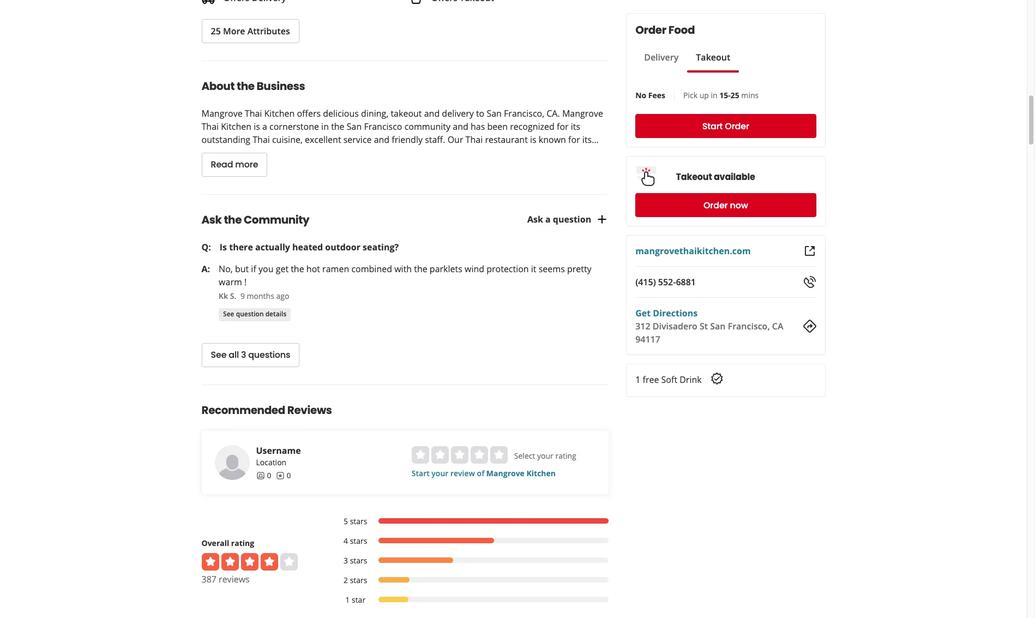 Task type: vqa. For each thing, say whether or not it's contained in the screenshot.
the 'Lounge'
no



Task type: locate. For each thing, give the bounding box(es) containing it.
start down up
[[702, 120, 723, 132]]

mangrove inside recommended reviews element
[[487, 468, 525, 478]]

been
[[487, 120, 508, 132]]

for left …
[[568, 134, 580, 146]]

1 vertical spatial takeout
[[676, 170, 712, 183]]

cuisine,
[[272, 134, 303, 146]]

restaurant
[[485, 134, 528, 146]]

24 check in v2 image
[[711, 372, 724, 385]]

1 vertical spatial order
[[725, 120, 749, 132]]

mangrove up …
[[562, 107, 603, 119]]

0 vertical spatial your
[[537, 451, 554, 461]]

2 vertical spatial order
[[704, 199, 728, 211]]

ask
[[202, 212, 222, 227], [527, 213, 543, 225]]

stars right 5
[[350, 516, 367, 526]]

and up 'community'
[[424, 107, 440, 119]]

all
[[229, 349, 239, 361]]

read more
[[211, 158, 258, 171]]

1 horizontal spatial its
[[583, 134, 592, 146]]

known
[[539, 134, 566, 146]]

rating
[[556, 451, 576, 461], [231, 538, 254, 548]]

in up excellent
[[321, 120, 329, 132]]

ago
[[276, 291, 289, 301]]

ask the community element
[[184, 194, 626, 367]]

4 stars from the top
[[350, 575, 367, 585]]

0 horizontal spatial a
[[262, 120, 267, 132]]

1 inside recommended reviews element
[[345, 595, 350, 605]]

1 horizontal spatial san
[[487, 107, 502, 119]]

1 horizontal spatial a
[[546, 213, 551, 225]]

for
[[557, 120, 569, 132], [568, 134, 580, 146]]

1 vertical spatial and
[[453, 120, 468, 132]]

0 horizontal spatial and
[[374, 134, 390, 146]]

francisco
[[364, 120, 402, 132]]

username
[[256, 445, 301, 457]]

1 vertical spatial rating
[[231, 538, 254, 548]]

1 horizontal spatial 0
[[287, 470, 291, 481]]

(415)
[[636, 276, 656, 288]]

order down 15-
[[725, 120, 749, 132]]

about the business element
[[184, 60, 609, 177]]

1 vertical spatial is
[[530, 134, 537, 146]]

and down the francisco
[[374, 134, 390, 146]]

mangrove right of
[[487, 468, 525, 478]]

review
[[451, 468, 475, 478]]

select your rating
[[514, 451, 576, 461]]

thai up outstanding
[[202, 120, 219, 132]]

1 horizontal spatial 3
[[344, 555, 348, 566]]

15-
[[720, 90, 731, 100]]

2 vertical spatial san
[[710, 320, 726, 332]]

1 horizontal spatial francisco,
[[728, 320, 770, 332]]

25 left more
[[211, 25, 221, 37]]

rating right 'select'
[[556, 451, 576, 461]]

0 right 16 review v2 image
[[287, 470, 291, 481]]

its right known at the right top of page
[[583, 134, 592, 146]]

thai
[[245, 107, 262, 119], [202, 120, 219, 132], [253, 134, 270, 146], [466, 134, 483, 146]]

1 horizontal spatial 1
[[636, 374, 641, 386]]

friendly
[[392, 134, 423, 146]]

the inside mangrove thai kitchen offers delicious dining, takeout and delivery to san francisco, ca.  mangrove thai kitchen is a cornerstone in the san francisco community and has been recognized for its outstanding thai cuisine, excellent service and friendly staff.  our thai restaurant is known for its …
[[331, 120, 345, 132]]

kitchen up 'cornerstone'
[[264, 107, 295, 119]]

start left review
[[412, 468, 430, 478]]

pick
[[684, 90, 698, 100]]

1 horizontal spatial question
[[553, 213, 591, 225]]

0 vertical spatial see
[[223, 309, 234, 319]]

6881
[[676, 276, 696, 288]]

wind
[[465, 263, 484, 275]]

…
[[592, 134, 599, 146]]

ask for ask the community
[[202, 212, 222, 227]]

1 vertical spatial 1
[[345, 595, 350, 605]]

0 inside friends "element"
[[267, 470, 271, 481]]

photo of username image
[[215, 445, 250, 480]]

its
[[571, 120, 580, 132], [583, 134, 592, 146]]

stars right 4 at left
[[350, 536, 367, 546]]

3
[[241, 349, 246, 361], [344, 555, 348, 566]]

25 more attributes
[[211, 25, 290, 37]]

1 vertical spatial question
[[236, 309, 264, 319]]

1 vertical spatial see
[[211, 349, 227, 361]]

order
[[636, 22, 667, 38], [725, 120, 749, 132], [704, 199, 728, 211]]

0 vertical spatial san
[[487, 107, 502, 119]]

1 horizontal spatial 25
[[731, 90, 740, 100]]

see for see question details
[[223, 309, 234, 319]]

see all 3 questions
[[211, 349, 290, 361]]

1 horizontal spatial kitchen
[[264, 107, 295, 119]]

your right 'select'
[[537, 451, 554, 461]]

no, but if you get the hot ramen combined with the parklets wind protection it seems pretty warm ! kk s. 9 months ago
[[219, 263, 592, 301]]

start order button
[[636, 114, 816, 138]]

for down ca.
[[557, 120, 569, 132]]

the down delicious
[[331, 120, 345, 132]]

the
[[237, 78, 255, 94], [331, 120, 345, 132], [224, 212, 242, 227], [291, 263, 304, 275], [414, 263, 428, 275]]

0 horizontal spatial 25
[[211, 25, 221, 37]]

1 horizontal spatial ask
[[527, 213, 543, 225]]

mangrovethaikitchen.com link
[[636, 245, 751, 257]]

and down delivery
[[453, 120, 468, 132]]

rating up 4 star rating image
[[231, 538, 254, 548]]

1 vertical spatial francisco,
[[728, 320, 770, 332]]

question down 9 at the top
[[236, 309, 264, 319]]

ask up it
[[527, 213, 543, 225]]

0 horizontal spatial question
[[236, 309, 264, 319]]

2 vertical spatial kitchen
[[527, 468, 556, 478]]

stars right the 2
[[350, 575, 367, 585]]

0 horizontal spatial your
[[432, 468, 449, 478]]

san
[[487, 107, 502, 119], [347, 120, 362, 132], [710, 320, 726, 332]]

3 right all at left bottom
[[241, 349, 246, 361]]

1 left free
[[636, 374, 641, 386]]

0 right 16 friends v2 icon
[[267, 470, 271, 481]]

3 down 4 at left
[[344, 555, 348, 566]]

is
[[254, 120, 260, 132], [530, 134, 537, 146]]

question left 24 add v2 icon
[[553, 213, 591, 225]]

1 vertical spatial start
[[412, 468, 430, 478]]

reviews
[[287, 402, 332, 418]]

3 inside 'filter reviews by 3 stars rating' element
[[344, 555, 348, 566]]

your for start
[[432, 468, 449, 478]]

a up seems
[[546, 213, 551, 225]]

1 horizontal spatial mangrove
[[487, 468, 525, 478]]

kitchen down select your rating
[[527, 468, 556, 478]]

get directions link
[[636, 307, 698, 319]]

has
[[471, 120, 485, 132]]

start inside recommended reviews element
[[412, 468, 430, 478]]

thai down has on the top left
[[466, 134, 483, 146]]

your for select
[[537, 451, 554, 461]]

start your review of mangrove kitchen
[[412, 468, 556, 478]]

mangrove up outstanding
[[202, 107, 243, 119]]

takeout for takeout available
[[676, 170, 712, 183]]

see
[[223, 309, 234, 319], [211, 349, 227, 361]]

san up the service
[[347, 120, 362, 132]]

francisco, inside mangrove thai kitchen offers delicious dining, takeout and delivery to san francisco, ca.  mangrove thai kitchen is a cornerstone in the san francisco community and has been recognized for its outstanding thai cuisine, excellent service and friendly staff.  our thai restaurant is known for its …
[[504, 107, 544, 119]]

1 horizontal spatial in
[[711, 90, 718, 100]]

2 horizontal spatial san
[[710, 320, 726, 332]]

francisco,
[[504, 107, 544, 119], [728, 320, 770, 332]]

kitchen up outstanding
[[221, 120, 251, 132]]

a
[[262, 120, 267, 132], [546, 213, 551, 225]]

4 star rating image
[[202, 553, 298, 571]]

ask a question link
[[527, 213, 609, 226]]

san right st
[[710, 320, 726, 332]]

no fees
[[636, 90, 666, 100]]

5 stars
[[344, 516, 367, 526]]

order left now on the top
[[704, 199, 728, 211]]

2 vertical spatial and
[[374, 134, 390, 146]]

its right recognized
[[571, 120, 580, 132]]

order up delivery
[[636, 22, 667, 38]]

0 horizontal spatial francisco,
[[504, 107, 544, 119]]

1 stars from the top
[[350, 516, 367, 526]]

mangrove
[[202, 107, 243, 119], [562, 107, 603, 119], [487, 468, 525, 478]]

pick up in 15-25 mins
[[684, 90, 759, 100]]

1 horizontal spatial your
[[537, 451, 554, 461]]

more
[[235, 158, 258, 171]]

0 horizontal spatial 0
[[267, 470, 271, 481]]

stars for 5 stars
[[350, 516, 367, 526]]

3 inside see all 3 questions link
[[241, 349, 246, 361]]

387 reviews
[[202, 573, 250, 585]]

ask a question
[[527, 213, 591, 225]]

2 horizontal spatial kitchen
[[527, 468, 556, 478]]

read more button
[[202, 153, 268, 177]]

1 vertical spatial san
[[347, 120, 362, 132]]

pretty
[[567, 263, 592, 275]]

None radio
[[412, 446, 429, 464]]

312
[[636, 320, 651, 332]]

2 stars from the top
[[350, 536, 367, 546]]

0 horizontal spatial is
[[254, 120, 260, 132]]

3 stars
[[344, 555, 367, 566]]

0 horizontal spatial mangrove
[[202, 107, 243, 119]]

0 vertical spatial and
[[424, 107, 440, 119]]

see left all at left bottom
[[211, 349, 227, 361]]

get
[[636, 307, 651, 319]]

0 vertical spatial 3
[[241, 349, 246, 361]]

25 left mins
[[731, 90, 740, 100]]

0 vertical spatial takeout
[[696, 51, 731, 63]]

start for start order
[[702, 120, 723, 132]]

0 horizontal spatial in
[[321, 120, 329, 132]]

directions
[[653, 307, 698, 319]]

0 horizontal spatial kitchen
[[221, 120, 251, 132]]

takeout up takeout tab panel
[[696, 51, 731, 63]]

filter reviews by 2 stars rating element
[[332, 575, 609, 586]]

0 vertical spatial kitchen
[[264, 107, 295, 119]]

takeout available
[[676, 170, 755, 183]]

0 vertical spatial question
[[553, 213, 591, 225]]

1 left star
[[345, 595, 350, 605]]

0 inside reviews element
[[287, 470, 291, 481]]

1 horizontal spatial start
[[702, 120, 723, 132]]

order inside order now button
[[704, 199, 728, 211]]

start inside "button"
[[702, 120, 723, 132]]

2
[[344, 575, 348, 585]]

divisadero
[[653, 320, 698, 332]]

1 0 from the left
[[267, 470, 271, 481]]

start order
[[702, 120, 749, 132]]

0 horizontal spatial san
[[347, 120, 362, 132]]

tab list
[[636, 51, 739, 73]]

1 vertical spatial your
[[432, 468, 449, 478]]

0 vertical spatial for
[[557, 120, 569, 132]]

ask for ask a question
[[527, 213, 543, 225]]

takeout
[[391, 107, 422, 119]]

0 vertical spatial order
[[636, 22, 667, 38]]

friends element
[[256, 470, 271, 481]]

a left 'cornerstone'
[[262, 120, 267, 132]]

1 for 1 free soft drink
[[636, 374, 641, 386]]

0 horizontal spatial 1
[[345, 595, 350, 605]]

ask up q:
[[202, 212, 222, 227]]

takeout left available
[[676, 170, 712, 183]]

in
[[711, 90, 718, 100], [321, 120, 329, 132]]

in inside mangrove thai kitchen offers delicious dining, takeout and delivery to san francisco, ca.  mangrove thai kitchen is a cornerstone in the san francisco community and has been recognized for its outstanding thai cuisine, excellent service and friendly staff.  our thai restaurant is known for its …
[[321, 120, 329, 132]]

0 horizontal spatial its
[[571, 120, 580, 132]]

1 vertical spatial 25
[[731, 90, 740, 100]]

None radio
[[431, 446, 449, 464], [451, 446, 468, 464], [471, 446, 488, 464], [490, 446, 508, 464], [431, 446, 449, 464], [451, 446, 468, 464], [471, 446, 488, 464], [490, 446, 508, 464]]

of
[[477, 468, 485, 478]]

parklets
[[430, 263, 462, 275]]

is
[[220, 241, 227, 253]]

0 horizontal spatial 3
[[241, 349, 246, 361]]

3 stars from the top
[[350, 555, 367, 566]]

0 vertical spatial its
[[571, 120, 580, 132]]

1 vertical spatial in
[[321, 120, 329, 132]]

but
[[235, 263, 249, 275]]

0 vertical spatial start
[[702, 120, 723, 132]]

free
[[643, 374, 659, 386]]

0 vertical spatial 25
[[211, 25, 221, 37]]

outdoor
[[325, 241, 361, 253]]

staff.
[[425, 134, 445, 146]]

mins
[[742, 90, 759, 100]]

0 vertical spatial a
[[262, 120, 267, 132]]

0 vertical spatial francisco,
[[504, 107, 544, 119]]

stars down the 4 stars
[[350, 555, 367, 566]]

read
[[211, 158, 233, 171]]

overall rating
[[202, 538, 254, 548]]

san up been
[[487, 107, 502, 119]]

see down s.
[[223, 309, 234, 319]]

none radio inside recommended reviews element
[[412, 446, 429, 464]]

filter reviews by 1 star rating element
[[332, 595, 609, 605]]

drink
[[680, 374, 702, 386]]

0 horizontal spatial start
[[412, 468, 430, 478]]

the right get
[[291, 263, 304, 275]]

2 0 from the left
[[287, 470, 291, 481]]

francisco, up recognized
[[504, 107, 544, 119]]

0 vertical spatial rating
[[556, 451, 576, 461]]

25 inside dropdown button
[[211, 25, 221, 37]]

is left 'cornerstone'
[[254, 120, 260, 132]]

1 vertical spatial its
[[583, 134, 592, 146]]

mangrove thai kitchen offers delicious dining, takeout and delivery to san francisco, ca.  mangrove thai kitchen is a cornerstone in the san francisco community and has been recognized for its outstanding thai cuisine, excellent service and friendly staff.  our thai restaurant is known for its …
[[202, 107, 603, 146]]

francisco, left ca
[[728, 320, 770, 332]]

in right up
[[711, 90, 718, 100]]

1 vertical spatial 3
[[344, 555, 348, 566]]

your left review
[[432, 468, 449, 478]]

is down recognized
[[530, 134, 537, 146]]

username location
[[256, 445, 301, 467]]

see for see all 3 questions
[[211, 349, 227, 361]]

0 vertical spatial 1
[[636, 374, 641, 386]]

details
[[265, 309, 287, 319]]

24 external link v2 image
[[803, 244, 816, 257]]

25
[[211, 25, 221, 37], [731, 90, 740, 100]]

start for start your review of mangrove kitchen
[[412, 468, 430, 478]]

seems
[[539, 263, 565, 275]]

1 horizontal spatial rating
[[556, 451, 576, 461]]

select
[[514, 451, 535, 461]]

order now button
[[636, 193, 816, 217]]

0 horizontal spatial ask
[[202, 212, 222, 227]]



Task type: describe. For each thing, give the bounding box(es) containing it.
1 star
[[345, 595, 366, 605]]

ca.
[[547, 107, 560, 119]]

a:
[[202, 263, 210, 275]]

actually
[[255, 241, 290, 253]]

0 horizontal spatial rating
[[231, 538, 254, 548]]

location
[[256, 457, 287, 467]]

no
[[636, 90, 647, 100]]

recognized
[[510, 120, 555, 132]]

5
[[344, 516, 348, 526]]

see question details
[[223, 309, 287, 319]]

4 stars
[[344, 536, 367, 546]]

a inside mangrove thai kitchen offers delicious dining, takeout and delivery to san francisco, ca.  mangrove thai kitchen is a cornerstone in the san francisco community and has been recognized for its outstanding thai cuisine, excellent service and friendly staff.  our thai restaurant is known for its …
[[262, 120, 267, 132]]

more
[[223, 25, 245, 37]]

1 vertical spatial kitchen
[[221, 120, 251, 132]]

now
[[730, 199, 748, 211]]

cornerstone
[[270, 120, 319, 132]]

the right about
[[237, 78, 255, 94]]

stars for 2 stars
[[350, 575, 367, 585]]

with
[[394, 263, 412, 275]]

order for now
[[704, 199, 728, 211]]

combined
[[352, 263, 392, 275]]

24 directions v2 image
[[803, 320, 816, 333]]

no,
[[219, 263, 233, 275]]

94117
[[636, 333, 661, 345]]

filter reviews by 3 stars rating element
[[332, 555, 609, 566]]

st
[[700, 320, 708, 332]]

you
[[259, 263, 274, 275]]

excellent
[[305, 134, 341, 146]]

community
[[405, 120, 451, 132]]

(no rating) image
[[412, 446, 508, 464]]

1 for 1 star
[[345, 595, 350, 605]]

dining,
[[361, 107, 389, 119]]

16 friends v2 image
[[256, 471, 265, 480]]

0 vertical spatial is
[[254, 120, 260, 132]]

1 vertical spatial a
[[546, 213, 551, 225]]

ramen
[[322, 263, 349, 275]]

the right with
[[414, 263, 428, 275]]

food
[[669, 22, 695, 38]]

rating element
[[412, 446, 508, 464]]

order inside start order "button"
[[725, 120, 749, 132]]

16 review v2 image
[[276, 471, 284, 480]]

q:
[[202, 241, 211, 253]]

recommended reviews
[[202, 402, 332, 418]]

delivery
[[644, 51, 679, 63]]

see question details link
[[219, 308, 291, 321]]

delicious
[[323, 107, 359, 119]]

offers
[[297, 107, 321, 119]]

attributes
[[248, 25, 290, 37]]

about the business
[[202, 78, 305, 94]]

order food
[[636, 22, 695, 38]]

0 vertical spatial in
[[711, 90, 718, 100]]

protection
[[487, 263, 529, 275]]

2 stars
[[344, 575, 367, 585]]

24 order v2 image
[[202, 0, 215, 5]]

fees
[[649, 90, 666, 100]]

recommended reviews element
[[167, 384, 644, 618]]

0 for reviews element
[[287, 470, 291, 481]]

0 for friends "element"
[[267, 470, 271, 481]]

2 horizontal spatial and
[[453, 120, 468, 132]]

business
[[257, 78, 305, 94]]

get directions 312 divisadero st san francisco, ca 94117
[[636, 307, 784, 345]]

2 horizontal spatial mangrove
[[562, 107, 603, 119]]

available
[[714, 170, 755, 183]]

about
[[202, 78, 235, 94]]

1 horizontal spatial is
[[530, 134, 537, 146]]

is there actually heated outdoor seating?
[[220, 241, 399, 253]]

recommended
[[202, 402, 285, 418]]

order now
[[704, 199, 748, 211]]

387
[[202, 573, 217, 585]]

there
[[229, 241, 253, 253]]

get
[[276, 263, 289, 275]]

kk
[[219, 291, 228, 301]]

it
[[531, 263, 537, 275]]

reviews element
[[276, 470, 291, 481]]

24 shopping v2 image
[[410, 0, 423, 5]]

stars for 3 stars
[[350, 555, 367, 566]]

overall
[[202, 538, 229, 548]]

9
[[241, 291, 245, 301]]

thai left cuisine,
[[253, 134, 270, 146]]

star
[[352, 595, 366, 605]]

soft
[[661, 374, 678, 386]]

hot
[[306, 263, 320, 275]]

san inside the get directions 312 divisadero st san francisco, ca 94117
[[710, 320, 726, 332]]

552-
[[658, 276, 676, 288]]

4
[[344, 536, 348, 546]]

francisco, inside the get directions 312 divisadero st san francisco, ca 94117
[[728, 320, 770, 332]]

s.
[[230, 291, 236, 301]]

filter reviews by 4 stars rating element
[[332, 536, 609, 547]]

to
[[476, 107, 485, 119]]

ca
[[772, 320, 784, 332]]

takeout tab panel
[[636, 73, 739, 77]]

tab list containing delivery
[[636, 51, 739, 73]]

stars for 4 stars
[[350, 536, 367, 546]]

thai down about the business
[[245, 107, 262, 119]]

filter reviews by 5 stars rating element
[[332, 516, 609, 527]]

(415) 552-6881
[[636, 276, 696, 288]]

the up there
[[224, 212, 242, 227]]

if
[[251, 263, 256, 275]]

24 add v2 image
[[596, 213, 609, 226]]

1 horizontal spatial and
[[424, 107, 440, 119]]

order for food
[[636, 22, 667, 38]]

outstanding
[[202, 134, 250, 146]]

24 phone v2 image
[[803, 275, 816, 289]]

1 vertical spatial for
[[568, 134, 580, 146]]

takeout for takeout
[[696, 51, 731, 63]]

our
[[448, 134, 463, 146]]

mangrovethaikitchen.com
[[636, 245, 751, 257]]

ask the community
[[202, 212, 309, 227]]

kitchen inside recommended reviews element
[[527, 468, 556, 478]]



